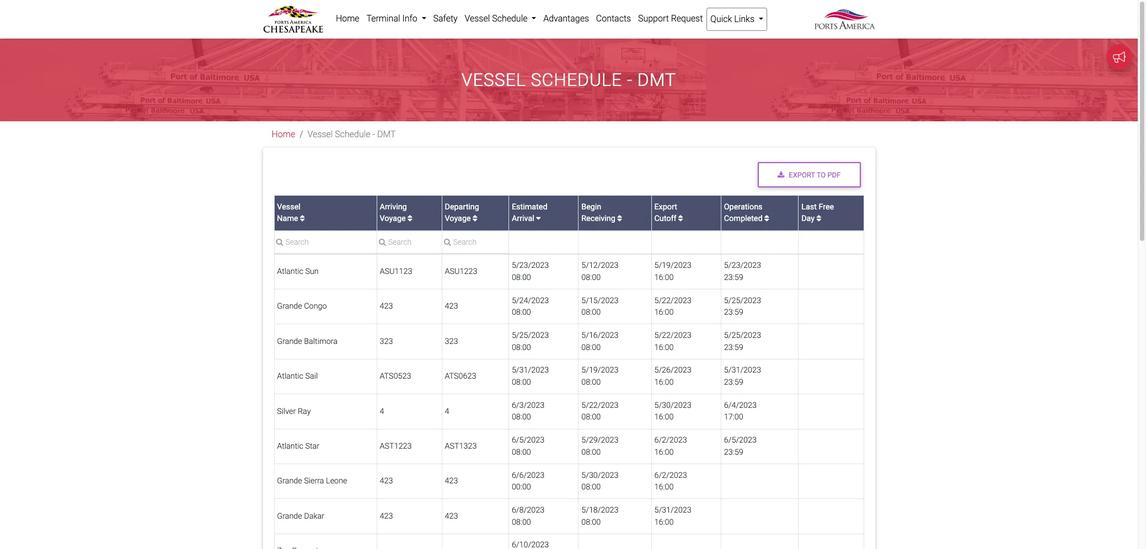 Task type: locate. For each thing, give the bounding box(es) containing it.
request
[[671, 13, 703, 24]]

6 16:00 from the top
[[654, 448, 674, 457]]

voyage inside departing voyage
[[445, 214, 471, 224]]

5/22/2023 down 5/19/2023 08:00
[[581, 401, 619, 410]]

5/30/2023 for 16:00
[[654, 401, 692, 410]]

grande for grande sierra leone
[[277, 477, 302, 486]]

grande left sierra
[[277, 477, 302, 486]]

0 vertical spatial vessel schedule - dmt
[[462, 70, 676, 91]]

1 vertical spatial 5/22/2023 16:00
[[654, 331, 692, 352]]

2 6/2/2023 from the top
[[654, 471, 687, 480]]

23:59 inside 5/31/2023 23:59
[[724, 378, 743, 387]]

congo
[[304, 302, 327, 311]]

2 16:00 from the top
[[654, 308, 674, 317]]

5/25/2023 23:59 down 5/23/2023 23:59
[[724, 296, 761, 317]]

1 vertical spatial vessel schedule - dmt
[[308, 129, 396, 140]]

17:00
[[724, 413, 743, 422]]

None field
[[274, 237, 377, 254], [377, 237, 442, 254], [442, 237, 509, 254], [274, 237, 377, 254], [377, 237, 442, 254], [442, 237, 509, 254]]

4 23:59 from the top
[[724, 378, 743, 387]]

0 vertical spatial 6/2/2023
[[654, 436, 687, 445]]

1 4 from the left
[[380, 407, 384, 416]]

0 vertical spatial export
[[789, 171, 815, 179]]

1 voyage from the left
[[380, 214, 406, 224]]

0 vertical spatial 5/19/2023
[[654, 261, 692, 270]]

6/2/2023 16:00 up 5/31/2023 16:00
[[654, 471, 687, 492]]

vessel inside "link"
[[465, 13, 490, 24]]

voyage for departing voyage
[[445, 214, 471, 224]]

5/22/2023 up the 5/26/2023
[[654, 331, 692, 340]]

1 6/5/2023 from the left
[[512, 436, 545, 445]]

0 vertical spatial 6/2/2023 16:00
[[654, 436, 687, 457]]

2 grande from the top
[[277, 337, 302, 346]]

1 horizontal spatial voyage
[[445, 214, 471, 224]]

323 up ats0523
[[380, 337, 393, 346]]

5/22/2023 16:00 down the 5/19/2023 16:00
[[654, 296, 692, 317]]

arriving voyage
[[380, 202, 408, 224]]

5/25/2023 23:59 up 5/31/2023 23:59
[[724, 331, 761, 352]]

leone
[[326, 477, 347, 486]]

08:00 down 5/24/2023
[[512, 308, 531, 317]]

vessel
[[465, 13, 490, 24], [462, 70, 526, 91], [308, 129, 333, 140], [277, 202, 300, 212]]

08:00 inside 5/18/2023 08:00
[[581, 518, 601, 527]]

grande left dakar
[[277, 512, 302, 521]]

423
[[380, 302, 393, 311], [445, 302, 458, 311], [380, 477, 393, 486], [445, 477, 458, 486], [380, 512, 393, 521], [445, 512, 458, 521]]

terminal info
[[366, 13, 420, 24]]

0 horizontal spatial vessel schedule - dmt
[[308, 129, 396, 140]]

08:00 inside 5/23/2023 08:00
[[512, 273, 531, 282]]

5/19/2023 down 5/16/2023 08:00
[[581, 366, 619, 375]]

1 horizontal spatial home
[[336, 13, 359, 24]]

5/22/2023 for 5/16/2023 08:00
[[654, 331, 692, 340]]

1 horizontal spatial export
[[789, 171, 815, 179]]

0 horizontal spatial home link
[[272, 129, 295, 140]]

6/5/2023 down '17:00'
[[724, 436, 757, 445]]

sail
[[305, 372, 318, 381]]

1 grande from the top
[[277, 302, 302, 311]]

voyage for arriving voyage
[[380, 214, 406, 224]]

6/2/2023 down 5/30/2023 16:00
[[654, 436, 687, 445]]

08:00 inside 6/5/2023 08:00
[[512, 448, 531, 457]]

sun
[[305, 267, 319, 276]]

08:00 up 5/18/2023
[[581, 483, 601, 492]]

atlantic left star
[[277, 442, 303, 451]]

atlantic star
[[277, 442, 319, 451]]

08:00 inside "5/22/2023 08:00"
[[581, 413, 601, 422]]

grande sierra leone
[[277, 477, 347, 486]]

08:00 for 5/24/2023 08:00
[[512, 308, 531, 317]]

4 down ats0623
[[445, 407, 449, 416]]

support request
[[638, 13, 703, 24]]

0 horizontal spatial 5/19/2023
[[581, 366, 619, 375]]

5/25/2023 down the 5/24/2023 08:00
[[512, 331, 549, 340]]

vessel name
[[277, 202, 300, 224]]

08:00 down 5/29/2023 at the bottom
[[581, 448, 601, 457]]

3 16:00 from the top
[[654, 343, 674, 352]]

6/2/2023 16:00 down 5/30/2023 16:00
[[654, 436, 687, 457]]

1 vertical spatial 5/19/2023
[[581, 366, 619, 375]]

5/25/2023 for 5/15/2023
[[724, 296, 761, 305]]

5/22/2023 for 5/15/2023 08:00
[[654, 296, 692, 305]]

08:00 inside 5/29/2023 08:00
[[581, 448, 601, 457]]

08:00 for 5/19/2023 08:00
[[581, 378, 601, 387]]

23:59 inside 5/23/2023 23:59
[[724, 273, 743, 282]]

links
[[734, 14, 755, 24]]

1 vertical spatial export
[[654, 202, 677, 212]]

1 6/2/2023 16:00 from the top
[[654, 436, 687, 457]]

23:59 inside 6/5/2023 23:59
[[724, 448, 743, 457]]

3 atlantic from the top
[[277, 442, 303, 451]]

6/2/2023 up 5/31/2023 16:00
[[654, 471, 687, 480]]

5/19/2023
[[654, 261, 692, 270], [581, 366, 619, 375]]

0 horizontal spatial -
[[373, 129, 375, 140]]

2 vertical spatial 5/22/2023
[[581, 401, 619, 410]]

ats0523
[[380, 372, 411, 381]]

1 vertical spatial 5/22/2023
[[654, 331, 692, 340]]

23:59 for 5/12/2023 08:00
[[724, 273, 743, 282]]

schedule inside "vessel schedule" "link"
[[492, 13, 528, 24]]

08:00 inside 6/3/2023 08:00
[[512, 413, 531, 422]]

1 horizontal spatial vessel schedule - dmt
[[462, 70, 676, 91]]

voyage down departing
[[445, 214, 471, 224]]

8 16:00 from the top
[[654, 518, 674, 527]]

23:59 for 5/19/2023 08:00
[[724, 378, 743, 387]]

2 5/22/2023 16:00 from the top
[[654, 331, 692, 352]]

4 down ats0523
[[380, 407, 384, 416]]

6/2/2023 16:00
[[654, 436, 687, 457], [654, 471, 687, 492]]

1 horizontal spatial 4
[[445, 407, 449, 416]]

08:00 up 5/29/2023 at the bottom
[[581, 413, 601, 422]]

5/23/2023 08:00
[[512, 261, 549, 282]]

0 vertical spatial 5/22/2023
[[654, 296, 692, 305]]

5/25/2023 up 5/31/2023 23:59
[[724, 331, 761, 340]]

0 vertical spatial atlantic
[[277, 267, 303, 276]]

08:00 down 5/15/2023
[[581, 308, 601, 317]]

1 vertical spatial home
[[272, 129, 295, 140]]

atlantic for atlantic sun
[[277, 267, 303, 276]]

grande
[[277, 302, 302, 311], [277, 337, 302, 346], [277, 477, 302, 486], [277, 512, 302, 521]]

1 vertical spatial 6/2/2023 16:00
[[654, 471, 687, 492]]

2 23:59 from the top
[[724, 308, 743, 317]]

quick
[[710, 14, 732, 24]]

08:00 inside 5/25/2023 08:00
[[512, 343, 531, 352]]

atlantic for atlantic sail
[[277, 372, 303, 381]]

5/15/2023
[[581, 296, 619, 305]]

16:00 for 5/12/2023 08:00
[[654, 273, 674, 282]]

08:00 inside 5/30/2023 08:00
[[581, 483, 601, 492]]

08:00
[[512, 273, 531, 282], [581, 273, 601, 282], [512, 308, 531, 317], [581, 308, 601, 317], [512, 343, 531, 352], [581, 343, 601, 352], [512, 378, 531, 387], [581, 378, 601, 387], [512, 413, 531, 422], [581, 413, 601, 422], [512, 448, 531, 457], [581, 448, 601, 457], [581, 483, 601, 492], [512, 518, 531, 527], [581, 518, 601, 527]]

08:00 for 5/16/2023 08:00
[[581, 343, 601, 352]]

1 horizontal spatial dmt
[[638, 70, 676, 91]]

2 5/25/2023 23:59 from the top
[[724, 331, 761, 352]]

2 6/2/2023 16:00 from the top
[[654, 471, 687, 492]]

5/25/2023 23:59 for 5/15/2023
[[724, 296, 761, 317]]

0 vertical spatial schedule
[[492, 13, 528, 24]]

1 horizontal spatial 5/30/2023
[[654, 401, 692, 410]]

atlantic left sun
[[277, 267, 303, 276]]

16:00
[[654, 273, 674, 282], [654, 308, 674, 317], [654, 343, 674, 352], [654, 378, 674, 387], [654, 413, 674, 422], [654, 448, 674, 457], [654, 483, 674, 492], [654, 518, 674, 527]]

voyage down arriving
[[380, 214, 406, 224]]

0 vertical spatial 5/25/2023 23:59
[[724, 296, 761, 317]]

2 horizontal spatial 5/31/2023
[[724, 366, 761, 375]]

1 23:59 from the top
[[724, 273, 743, 282]]

1 vertical spatial 6/2/2023
[[654, 471, 687, 480]]

4 16:00 from the top
[[654, 378, 674, 387]]

6/5/2023
[[512, 436, 545, 445], [724, 436, 757, 445]]

5/29/2023 08:00
[[581, 436, 619, 457]]

export up cutoff
[[654, 202, 677, 212]]

silver ray
[[277, 407, 311, 416]]

08:00 inside 6/8/2023 08:00
[[512, 518, 531, 527]]

08:00 down 5/12/2023
[[581, 273, 601, 282]]

08:00 inside 5/16/2023 08:00
[[581, 343, 601, 352]]

08:00 up 5/31/2023 08:00
[[512, 343, 531, 352]]

5/22/2023 down the 5/19/2023 16:00
[[654, 296, 692, 305]]

0 horizontal spatial 5/31/2023
[[512, 366, 549, 375]]

1 horizontal spatial schedule
[[492, 13, 528, 24]]

08:00 inside 5/12/2023 08:00
[[581, 273, 601, 282]]

08:00 up 6/6/2023
[[512, 448, 531, 457]]

1 5/22/2023 16:00 from the top
[[654, 296, 692, 317]]

voyage
[[380, 214, 406, 224], [445, 214, 471, 224]]

08:00 for 5/12/2023 08:00
[[581, 273, 601, 282]]

1 6/2/2023 from the top
[[654, 436, 687, 445]]

4 grande from the top
[[277, 512, 302, 521]]

323 up ats0623
[[445, 337, 458, 346]]

1 5/23/2023 from the left
[[512, 261, 549, 270]]

0 vertical spatial 5/22/2023 16:00
[[654, 296, 692, 317]]

08:00 for 6/8/2023 08:00
[[512, 518, 531, 527]]

08:00 for 5/15/2023 08:00
[[581, 308, 601, 317]]

5/19/2023 down cutoff
[[654, 261, 692, 270]]

5/23/2023
[[512, 261, 549, 270], [724, 261, 761, 270]]

4
[[380, 407, 384, 416], [445, 407, 449, 416]]

2 5/23/2023 from the left
[[724, 261, 761, 270]]

5/30/2023 down 5/29/2023 08:00
[[581, 471, 619, 480]]

0 horizontal spatial 4
[[380, 407, 384, 416]]

1 horizontal spatial 323
[[445, 337, 458, 346]]

08:00 inside 5/19/2023 08:00
[[581, 378, 601, 387]]

08:00 for 6/3/2023 08:00
[[512, 413, 531, 422]]

16:00 for 5/18/2023 08:00
[[654, 518, 674, 527]]

free
[[819, 202, 834, 212]]

1 vertical spatial dmt
[[377, 129, 396, 140]]

asu1223
[[445, 267, 477, 276]]

08:00 down 6/3/2023
[[512, 413, 531, 422]]

6/5/2023 23:59
[[724, 436, 757, 457]]

23:59 for 5/29/2023 08:00
[[724, 448, 743, 457]]

0 horizontal spatial 5/30/2023
[[581, 471, 619, 480]]

6/4/2023
[[724, 401, 757, 410]]

download image
[[778, 172, 784, 179]]

5/31/2023 16:00
[[654, 506, 692, 527]]

ast1223
[[380, 442, 412, 451]]

23:59 for 5/16/2023 08:00
[[724, 343, 743, 352]]

08:00 for 5/18/2023 08:00
[[581, 518, 601, 527]]

2 vertical spatial atlantic
[[277, 442, 303, 451]]

2 vertical spatial schedule
[[335, 129, 370, 140]]

2 6/5/2023 from the left
[[724, 436, 757, 445]]

ray
[[298, 407, 311, 416]]

atlantic left 'sail' at left bottom
[[277, 372, 303, 381]]

0 horizontal spatial 5/23/2023
[[512, 261, 549, 270]]

08:00 up "5/22/2023 08:00"
[[581, 378, 601, 387]]

5/22/2023 16:00 up the 5/26/2023
[[654, 331, 692, 352]]

1 vertical spatial schedule
[[531, 70, 622, 91]]

5/30/2023 down 5/26/2023 16:00
[[654, 401, 692, 410]]

23:59
[[724, 273, 743, 282], [724, 308, 743, 317], [724, 343, 743, 352], [724, 378, 743, 387], [724, 448, 743, 457]]

arrival
[[512, 214, 534, 224]]

16:00 inside 5/31/2023 16:00
[[654, 518, 674, 527]]

departing
[[445, 202, 479, 212]]

voyage inside arriving voyage
[[380, 214, 406, 224]]

0 horizontal spatial voyage
[[380, 214, 406, 224]]

info
[[402, 13, 417, 24]]

grande left congo
[[277, 302, 302, 311]]

0 vertical spatial 5/30/2023
[[654, 401, 692, 410]]

0 horizontal spatial 6/5/2023
[[512, 436, 545, 445]]

5 16:00 from the top
[[654, 413, 674, 422]]

1 horizontal spatial home link
[[332, 8, 363, 30]]

home
[[336, 13, 359, 24], [272, 129, 295, 140]]

5/19/2023 for 16:00
[[654, 261, 692, 270]]

16:00 inside the 5/19/2023 16:00
[[654, 273, 674, 282]]

6/2/2023
[[654, 436, 687, 445], [654, 471, 687, 480]]

baltimora
[[304, 337, 338, 346]]

3 grande from the top
[[277, 477, 302, 486]]

0 horizontal spatial 323
[[380, 337, 393, 346]]

export
[[789, 171, 815, 179], [654, 202, 677, 212]]

5/25/2023
[[724, 296, 761, 305], [512, 331, 549, 340], [724, 331, 761, 340]]

08:00 inside the 5/24/2023 08:00
[[512, 308, 531, 317]]

1 vertical spatial atlantic
[[277, 372, 303, 381]]

1 horizontal spatial 5/19/2023
[[654, 261, 692, 270]]

08:00 inside 5/15/2023 08:00
[[581, 308, 601, 317]]

08:00 for 5/22/2023 08:00
[[581, 413, 601, 422]]

export left to
[[789, 171, 815, 179]]

5/23/2023 up 5/24/2023
[[512, 261, 549, 270]]

5 23:59 from the top
[[724, 448, 743, 457]]

1 atlantic from the top
[[277, 267, 303, 276]]

dmt
[[638, 70, 676, 91], [377, 129, 396, 140]]

begin receiving
[[581, 202, 615, 224]]

1 16:00 from the top
[[654, 273, 674, 282]]

grande left baltimora
[[277, 337, 302, 346]]

0 vertical spatial -
[[627, 70, 633, 91]]

day
[[802, 214, 815, 224]]

6/2/2023 for 5/29/2023 08:00
[[654, 436, 687, 445]]

08:00 inside 5/31/2023 08:00
[[512, 378, 531, 387]]

5/25/2023 down 5/23/2023 23:59
[[724, 296, 761, 305]]

1 vertical spatial 5/30/2023
[[581, 471, 619, 480]]

08:00 down 5/18/2023
[[581, 518, 601, 527]]

16:00 for 5/22/2023 08:00
[[654, 413, 674, 422]]

1 horizontal spatial 5/23/2023
[[724, 261, 761, 270]]

2 voyage from the left
[[445, 214, 471, 224]]

1 vertical spatial home link
[[272, 129, 295, 140]]

vessel schedule
[[465, 13, 530, 24]]

08:00 down 6/8/2023
[[512, 518, 531, 527]]

1 horizontal spatial 5/31/2023
[[654, 506, 692, 515]]

5/19/2023 16:00
[[654, 261, 692, 282]]

5/30/2023
[[654, 401, 692, 410], [581, 471, 619, 480]]

departing voyage
[[445, 202, 479, 224]]

16:00 inside 5/26/2023 16:00
[[654, 378, 674, 387]]

5/31/2023 for 16:00
[[654, 506, 692, 515]]

0 horizontal spatial export
[[654, 202, 677, 212]]

support request link
[[635, 8, 706, 30]]

5/31/2023 23:59
[[724, 366, 761, 387]]

1 vertical spatial 5/25/2023 23:59
[[724, 331, 761, 352]]

star
[[305, 442, 319, 451]]

5/31/2023 for 08:00
[[512, 366, 549, 375]]

estimated
[[512, 202, 548, 212]]

grande for grande congo
[[277, 302, 302, 311]]

schedule
[[492, 13, 528, 24], [531, 70, 622, 91], [335, 129, 370, 140]]

1 horizontal spatial -
[[627, 70, 633, 91]]

0 vertical spatial home
[[336, 13, 359, 24]]

6/5/2023 down 6/3/2023 08:00
[[512, 436, 545, 445]]

1 horizontal spatial 6/5/2023
[[724, 436, 757, 445]]

08:00 down 5/16/2023
[[581, 343, 601, 352]]

6/3/2023
[[512, 401, 545, 410]]

5/22/2023
[[654, 296, 692, 305], [654, 331, 692, 340], [581, 401, 619, 410]]

08:00 up 5/24/2023
[[512, 273, 531, 282]]

08:00 for 5/30/2023 08:00
[[581, 483, 601, 492]]

5/23/2023 down completed
[[724, 261, 761, 270]]

7 16:00 from the top
[[654, 483, 674, 492]]

grande baltimora
[[277, 337, 338, 346]]

grande for grande dakar
[[277, 512, 302, 521]]

1 vertical spatial -
[[373, 129, 375, 140]]

1 5/25/2023 23:59 from the top
[[724, 296, 761, 317]]

6/5/2023 for 23:59
[[724, 436, 757, 445]]

16:00 for 5/30/2023 08:00
[[654, 483, 674, 492]]

3 23:59 from the top
[[724, 343, 743, 352]]

16:00 inside 5/30/2023 16:00
[[654, 413, 674, 422]]

5/22/2023 16:00 for 5/15/2023
[[654, 296, 692, 317]]

08:00 up 6/3/2023
[[512, 378, 531, 387]]

2 atlantic from the top
[[277, 372, 303, 381]]



Task type: vqa. For each thing, say whether or not it's contained in the screenshot.
first 5/22/2023 16:00 from the top of the page
yes



Task type: describe. For each thing, give the bounding box(es) containing it.
6/5/2023 08:00
[[512, 436, 545, 457]]

grande dakar
[[277, 512, 324, 521]]

5/30/2023 16:00
[[654, 401, 692, 422]]

5/23/2023 for 08:00
[[512, 261, 549, 270]]

5/12/2023
[[581, 261, 619, 270]]

5/12/2023 08:00
[[581, 261, 619, 282]]

6/3/2023 08:00
[[512, 401, 545, 422]]

name
[[277, 214, 298, 224]]

5/16/2023 08:00
[[581, 331, 619, 352]]

pdf
[[828, 171, 841, 179]]

vessel schedule link
[[461, 8, 540, 30]]

export to pdf
[[789, 171, 841, 179]]

0 horizontal spatial schedule
[[335, 129, 370, 140]]

sierra
[[304, 477, 324, 486]]

cutoff
[[654, 214, 677, 224]]

5/16/2023
[[581, 331, 619, 340]]

5/15/2023 08:00
[[581, 296, 619, 317]]

asu1123
[[380, 267, 412, 276]]

completed
[[724, 214, 763, 224]]

5/26/2023 16:00
[[654, 366, 692, 387]]

contacts link
[[593, 8, 635, 30]]

5/25/2023 08:00
[[512, 331, 549, 352]]

16:00 for 5/19/2023 08:00
[[654, 378, 674, 387]]

operations
[[724, 202, 763, 212]]

atlantic sun
[[277, 267, 319, 276]]

terminal info link
[[363, 8, 430, 30]]

advantages
[[543, 13, 589, 24]]

5/19/2023 08:00
[[581, 366, 619, 387]]

6/6/2023
[[512, 471, 545, 480]]

2 horizontal spatial schedule
[[531, 70, 622, 91]]

08:00 for 5/25/2023 08:00
[[512, 343, 531, 352]]

export to pdf link
[[758, 162, 861, 188]]

last free day
[[802, 202, 834, 224]]

5/25/2023 23:59 for 5/16/2023
[[724, 331, 761, 352]]

ats0623
[[445, 372, 476, 381]]

last
[[802, 202, 817, 212]]

5/31/2023 for 23:59
[[724, 366, 761, 375]]

arriving
[[380, 202, 407, 212]]

terminal
[[366, 13, 400, 24]]

2 4 from the left
[[445, 407, 449, 416]]

5/25/2023 for 5/16/2023
[[724, 331, 761, 340]]

6/2/2023 16:00 for 5/30/2023
[[654, 471, 687, 492]]

contacts
[[596, 13, 631, 24]]

0 horizontal spatial dmt
[[377, 129, 396, 140]]

5/18/2023 08:00
[[581, 506, 619, 527]]

5/22/2023 16:00 for 5/16/2023
[[654, 331, 692, 352]]

export for export cutoff
[[654, 202, 677, 212]]

1 323 from the left
[[380, 337, 393, 346]]

16:00 for 5/29/2023 08:00
[[654, 448, 674, 457]]

quick links link
[[706, 8, 767, 31]]

16:00 for 5/16/2023 08:00
[[654, 343, 674, 352]]

grande congo
[[277, 302, 327, 311]]

08:00 for 5/29/2023 08:00
[[581, 448, 601, 457]]

atlantic sail
[[277, 372, 318, 381]]

08:00 for 5/31/2023 08:00
[[512, 378, 531, 387]]

5/23/2023 23:59
[[724, 261, 761, 282]]

5/24/2023 08:00
[[512, 296, 549, 317]]

6/2/2023 16:00 for 5/29/2023
[[654, 436, 687, 457]]

estimated arrival
[[512, 202, 548, 224]]

5/31/2023 08:00
[[512, 366, 549, 387]]

receiving
[[581, 214, 615, 224]]

5/26/2023
[[654, 366, 692, 375]]

5/19/2023 for 08:00
[[581, 366, 619, 375]]

operations completed
[[724, 202, 763, 224]]

atlantic for atlantic star
[[277, 442, 303, 451]]

0 horizontal spatial home
[[272, 129, 295, 140]]

5/24/2023
[[512, 296, 549, 305]]

grande for grande baltimora
[[277, 337, 302, 346]]

0 vertical spatial dmt
[[638, 70, 676, 91]]

0 vertical spatial home link
[[332, 8, 363, 30]]

export for export to pdf
[[789, 171, 815, 179]]

silver
[[277, 407, 296, 416]]

6/2/2023 for 5/30/2023 08:00
[[654, 471, 687, 480]]

23:59 for 5/15/2023 08:00
[[724, 308, 743, 317]]

16:00 for 5/15/2023 08:00
[[654, 308, 674, 317]]

5/30/2023 for 08:00
[[581, 471, 619, 480]]

00:00
[[512, 483, 531, 492]]

2 323 from the left
[[445, 337, 458, 346]]

5/18/2023
[[581, 506, 619, 515]]

5/23/2023 for 23:59
[[724, 261, 761, 270]]

ast1323
[[445, 442, 477, 451]]

dakar
[[304, 512, 324, 521]]

08:00 for 6/5/2023 08:00
[[512, 448, 531, 457]]

6/8/2023
[[512, 506, 545, 515]]

support
[[638, 13, 669, 24]]

advantages link
[[540, 8, 593, 30]]

safety
[[433, 13, 458, 24]]

08:00 for 5/23/2023 08:00
[[512, 273, 531, 282]]

6/8/2023 08:00
[[512, 506, 545, 527]]

safety link
[[430, 8, 461, 30]]

5/30/2023 08:00
[[581, 471, 619, 492]]

6/6/2023 00:00
[[512, 471, 545, 492]]

6/5/2023 for 08:00
[[512, 436, 545, 445]]

quick links
[[710, 14, 757, 24]]

begin
[[581, 202, 601, 212]]

5/29/2023
[[581, 436, 619, 445]]

export cutoff
[[654, 202, 677, 224]]

5/22/2023 08:00
[[581, 401, 619, 422]]



